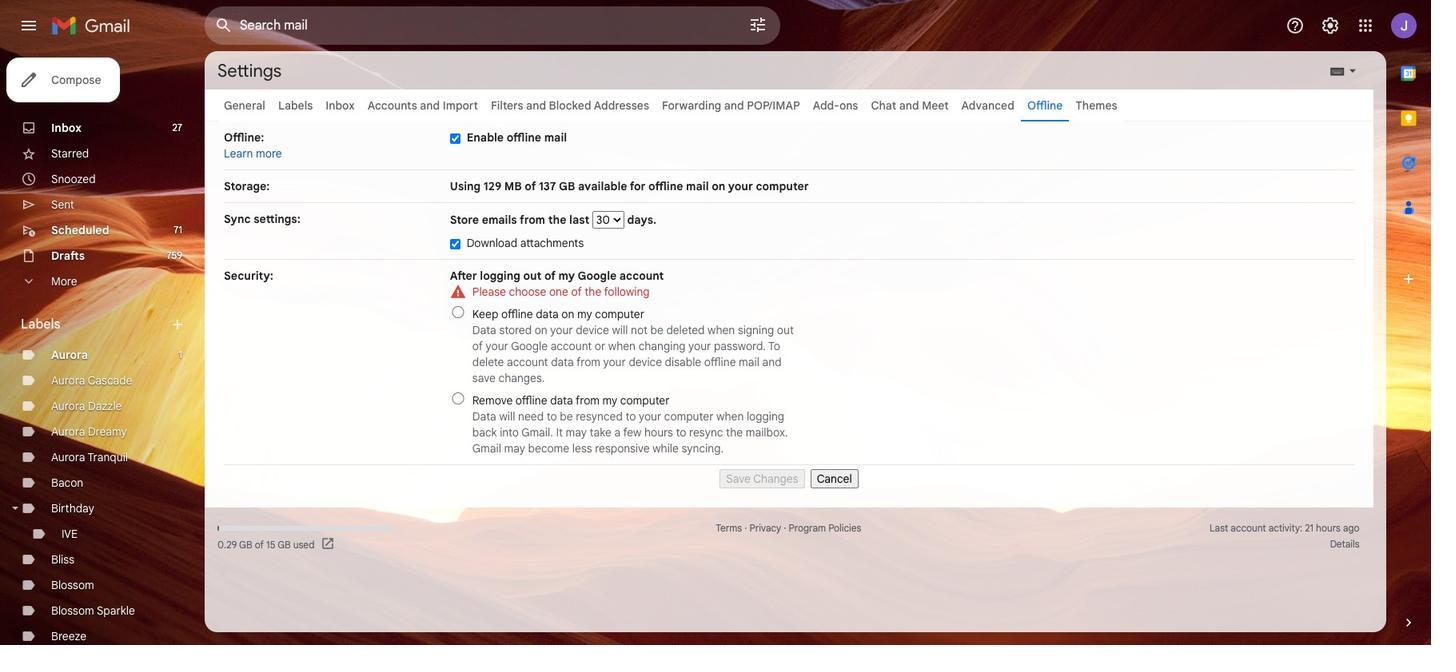 Task type: describe. For each thing, give the bounding box(es) containing it.
add-ons
[[813, 98, 859, 113]]

71
[[174, 224, 182, 236]]

inbox for the top the 'inbox' link
[[326, 98, 355, 113]]

when for computer
[[717, 410, 744, 424]]

0 vertical spatial from
[[520, 213, 546, 227]]

navigation containing save changes
[[224, 466, 1355, 489]]

labels for labels heading
[[21, 317, 60, 333]]

0 vertical spatial device
[[576, 323, 609, 338]]

0 vertical spatial out
[[523, 269, 542, 283]]

blossom for blossom link
[[51, 578, 94, 593]]

delete
[[473, 355, 504, 370]]

and for forwarding
[[725, 98, 745, 113]]

1 horizontal spatial device
[[629, 355, 662, 370]]

password.
[[714, 339, 766, 354]]

enable offline mail
[[467, 130, 567, 145]]

take
[[590, 426, 612, 440]]

scheduled
[[51, 223, 109, 238]]

Enable offline mail checkbox
[[450, 133, 461, 144]]

computer inside "keep offline data on my computer data stored on your device will not be deleted when signing out of your google account or when changing your password. to delete account data from your device disable offline mail and save changes."
[[595, 307, 645, 322]]

last
[[1210, 522, 1229, 534]]

ive
[[62, 527, 78, 542]]

and for chat
[[900, 98, 920, 113]]

starred
[[51, 146, 89, 161]]

and for filters
[[526, 98, 546, 113]]

offline for enable offline mail
[[507, 130, 542, 145]]

few
[[623, 426, 642, 440]]

1 horizontal spatial google
[[578, 269, 617, 283]]

my for of
[[559, 269, 575, 283]]

hours inside last account activity: 21 hours ago details
[[1317, 522, 1341, 534]]

my for from
[[603, 394, 618, 408]]

select input tool image
[[1349, 64, 1358, 76]]

2 horizontal spatial to
[[676, 426, 687, 440]]

responsive
[[595, 442, 650, 456]]

137
[[539, 179, 556, 194]]

program policies link
[[789, 522, 862, 534]]

0 horizontal spatial to
[[547, 410, 557, 424]]

ago
[[1344, 522, 1360, 534]]

2 · from the left
[[784, 522, 787, 534]]

aurora for aurora dazzle
[[51, 399, 85, 414]]

using
[[450, 179, 481, 194]]

will inside "remove offline data from my computer data will need to be resynced to your computer when logging back into gmail. it may take a few hours to resync the mailbox. gmail may become less responsive while syncing."
[[499, 410, 515, 424]]

scheduled link
[[51, 223, 109, 238]]

1 vertical spatial when
[[609, 339, 636, 354]]

2 vertical spatial on
[[535, 323, 548, 338]]

aurora tranquil
[[51, 450, 128, 465]]

inbox for leftmost the 'inbox' link
[[51, 121, 82, 135]]

policies
[[829, 522, 862, 534]]

privacy
[[750, 522, 782, 534]]

1
[[179, 349, 182, 361]]

aurora for aurora cascade
[[51, 374, 85, 388]]

resync
[[690, 426, 724, 440]]

cascade
[[88, 374, 132, 388]]

offline
[[1028, 98, 1063, 113]]

advanced
[[962, 98, 1015, 113]]

to
[[769, 339, 781, 354]]

changes.
[[499, 371, 545, 386]]

aurora dazzle
[[51, 399, 122, 414]]

offline for remove offline data from my computer data will need to be resynced to your computer when logging back into gmail. it may take a few hours to resync the mailbox. gmail may become less responsive while syncing.
[[516, 394, 548, 408]]

remove
[[473, 394, 513, 408]]

aurora cascade
[[51, 374, 132, 388]]

forwarding and pop/imap link
[[662, 98, 801, 113]]

syncing.
[[682, 442, 724, 456]]

support image
[[1286, 16, 1305, 35]]

129
[[484, 179, 502, 194]]

while
[[653, 442, 679, 456]]

offline right for
[[649, 179, 684, 194]]

a
[[615, 426, 621, 440]]

aurora dreamy link
[[51, 425, 127, 439]]

1 horizontal spatial may
[[566, 426, 587, 440]]

learn more link
[[224, 146, 282, 161]]

drafts
[[51, 249, 85, 263]]

last
[[570, 213, 590, 227]]

more
[[51, 274, 77, 289]]

attachments
[[520, 236, 584, 250]]

emails
[[482, 213, 517, 227]]

Keep offline data on my computer radio
[[450, 306, 466, 318]]

follow link to manage storage image
[[321, 537, 337, 553]]

starred link
[[51, 146, 89, 161]]

1 vertical spatial the
[[585, 285, 602, 299]]

google inside "keep offline data on my computer data stored on your device will not be deleted when signing out of your google account or when changing your password. to delete account data from your device disable offline mail and save changes."
[[511, 339, 548, 354]]

labels navigation
[[0, 51, 205, 646]]

choose
[[509, 285, 547, 299]]

1 horizontal spatial gb
[[278, 539, 291, 551]]

of inside "keep offline data on my computer data stored on your device will not be deleted when signing out of your google account or when changing your password. to delete account data from your device disable offline mail and save changes."
[[473, 339, 483, 354]]

labels link
[[278, 98, 313, 113]]

following
[[604, 285, 650, 299]]

privacy link
[[750, 522, 782, 534]]

footer containing terms
[[205, 521, 1374, 553]]

sparkle
[[97, 604, 135, 618]]

data for on
[[536, 307, 559, 322]]

forwarding
[[662, 98, 722, 113]]

gmail.
[[522, 426, 553, 440]]

1 vertical spatial mail
[[686, 179, 709, 194]]

offline: learn more
[[224, 130, 282, 161]]

settings image
[[1321, 16, 1341, 35]]

Remove offline data from my computer radio
[[450, 393, 466, 405]]

0 horizontal spatial inbox link
[[51, 121, 82, 135]]

stored
[[499, 323, 532, 338]]

back
[[473, 426, 497, 440]]

aurora dazzle link
[[51, 399, 122, 414]]

be inside "remove offline data from my computer data will need to be resynced to your computer when logging back into gmail. it may take a few hours to resync the mailbox. gmail may become less responsive while syncing."
[[560, 410, 573, 424]]

compose
[[51, 73, 101, 87]]

0 vertical spatial mail
[[544, 130, 567, 145]]

cancel
[[817, 472, 852, 486]]

snoozed
[[51, 172, 96, 186]]

changes
[[754, 472, 799, 486]]

compose button
[[6, 58, 120, 102]]

dreamy
[[88, 425, 127, 439]]

mailbox.
[[746, 426, 788, 440]]

birthday
[[51, 502, 94, 516]]

enable
[[467, 130, 504, 145]]

resynced
[[576, 410, 623, 424]]

storage:
[[224, 179, 270, 194]]

save
[[727, 472, 751, 486]]

account inside last account activity: 21 hours ago details
[[1231, 522, 1267, 534]]

sync settings:
[[224, 212, 301, 226]]

after logging out of my google account
[[450, 269, 664, 283]]

save changes
[[727, 472, 799, 486]]

Download attachments checkbox
[[450, 239, 461, 249]]

terms
[[716, 522, 742, 534]]

for
[[630, 179, 646, 194]]

account up changes.
[[507, 355, 548, 370]]

general link
[[224, 98, 265, 113]]

2 horizontal spatial gb
[[559, 179, 575, 194]]

remove offline data from my computer data will need to be resynced to your computer when logging back into gmail. it may take a few hours to resync the mailbox. gmail may become less responsive while syncing.
[[473, 394, 788, 456]]

0.29 gb of 15 gb used
[[218, 539, 315, 551]]

gmail image
[[51, 10, 138, 42]]



Task type: vqa. For each thing, say whether or not it's contained in the screenshot.
11th row from the top
no



Task type: locate. For each thing, give the bounding box(es) containing it.
my
[[559, 269, 575, 283], [577, 307, 592, 322], [603, 394, 618, 408]]

save changes button
[[720, 470, 805, 489]]

0 vertical spatial data
[[536, 307, 559, 322]]

from
[[520, 213, 546, 227], [577, 355, 601, 370], [576, 394, 600, 408]]

0 horizontal spatial may
[[504, 442, 526, 456]]

2 vertical spatial my
[[603, 394, 618, 408]]

logging up "mailbox."
[[747, 410, 785, 424]]

of for one
[[571, 285, 582, 299]]

0 vertical spatial when
[[708, 323, 735, 338]]

forwarding and pop/imap
[[662, 98, 801, 113]]

and right filters
[[526, 98, 546, 113]]

mail down the filters and blocked addresses
[[544, 130, 567, 145]]

more button
[[0, 269, 192, 294]]

0 horizontal spatial be
[[560, 410, 573, 424]]

labels up aurora link
[[21, 317, 60, 333]]

2 vertical spatial when
[[717, 410, 744, 424]]

hours
[[645, 426, 673, 440], [1317, 522, 1341, 534]]

google down stored
[[511, 339, 548, 354]]

my for on
[[577, 307, 592, 322]]

data inside "remove offline data from my computer data will need to be resynced to your computer when logging back into gmail. it may take a few hours to resync the mailbox. gmail may become less responsive while syncing."
[[550, 394, 573, 408]]

main menu image
[[19, 16, 38, 35]]

1 vertical spatial out
[[777, 323, 794, 338]]

bacon
[[51, 476, 83, 490]]

1 aurora from the top
[[51, 348, 88, 362]]

breeze
[[51, 630, 86, 644]]

from inside "keep offline data on my computer data stored on your device will not be deleted when signing out of your google account or when changing your password. to delete account data from your device disable offline mail and save changes."
[[577, 355, 601, 370]]

footer
[[205, 521, 1374, 553]]

disable
[[665, 355, 702, 370]]

4 aurora from the top
[[51, 425, 85, 439]]

data up back
[[473, 410, 497, 424]]

device up or
[[576, 323, 609, 338]]

may down the into
[[504, 442, 526, 456]]

google up 'following'
[[578, 269, 617, 283]]

when up resync
[[717, 410, 744, 424]]

and down to
[[763, 355, 782, 370]]

logging up 'please'
[[480, 269, 521, 283]]

data down keep
[[473, 323, 497, 338]]

the right resync
[[726, 426, 743, 440]]

hours up 'while'
[[645, 426, 673, 440]]

1 vertical spatial may
[[504, 442, 526, 456]]

mail down password.
[[739, 355, 760, 370]]

aurora up aurora dreamy link
[[51, 399, 85, 414]]

data inside "remove offline data from my computer data will need to be resynced to your computer when logging back into gmail. it may take a few hours to resync the mailbox. gmail may become less responsive while syncing."
[[473, 410, 497, 424]]

when inside "remove offline data from my computer data will need to be resynced to your computer when logging back into gmail. it may take a few hours to resync the mailbox. gmail may become less responsive while syncing."
[[717, 410, 744, 424]]

0 horizontal spatial gb
[[239, 539, 252, 551]]

1 horizontal spatial to
[[626, 410, 636, 424]]

details
[[1331, 538, 1360, 550]]

aurora for aurora link
[[51, 348, 88, 362]]

save
[[473, 371, 496, 386]]

of for mb
[[525, 179, 536, 194]]

the left 'following'
[[585, 285, 602, 299]]

0 horizontal spatial my
[[559, 269, 575, 283]]

1 vertical spatial on
[[562, 307, 575, 322]]

and inside "keep offline data on my computer data stored on your device will not be deleted when signing out of your google account or when changing your password. to delete account data from your device disable offline mail and save changes."
[[763, 355, 782, 370]]

1 horizontal spatial my
[[577, 307, 592, 322]]

sent
[[51, 198, 74, 212]]

1 vertical spatial data
[[473, 410, 497, 424]]

0 horizontal spatial on
[[535, 323, 548, 338]]

labels heading
[[21, 317, 170, 333]]

data for from
[[550, 394, 573, 408]]

1 vertical spatial from
[[577, 355, 601, 370]]

blossom
[[51, 578, 94, 593], [51, 604, 94, 618]]

mail
[[544, 130, 567, 145], [686, 179, 709, 194], [739, 355, 760, 370]]

into
[[500, 426, 519, 440]]

1 horizontal spatial on
[[562, 307, 575, 322]]

0 vertical spatial inbox
[[326, 98, 355, 113]]

hours inside "remove offline data from my computer data will need to be resynced to your computer when logging back into gmail. it may take a few hours to resync the mailbox. gmail may become less responsive while syncing."
[[645, 426, 673, 440]]

1 horizontal spatial inbox link
[[326, 98, 355, 113]]

account up 'following'
[[620, 269, 664, 283]]

1 vertical spatial data
[[551, 355, 574, 370]]

1 horizontal spatial logging
[[747, 410, 785, 424]]

drafts link
[[51, 249, 85, 263]]

gb right 15
[[278, 539, 291, 551]]

when up password.
[[708, 323, 735, 338]]

1 horizontal spatial will
[[612, 323, 628, 338]]

will left not
[[612, 323, 628, 338]]

offline down password.
[[705, 355, 736, 370]]

breeze link
[[51, 630, 86, 644]]

inbox link
[[326, 98, 355, 113], [51, 121, 82, 135]]

to up few
[[626, 410, 636, 424]]

general
[[224, 98, 265, 113]]

import
[[443, 98, 478, 113]]

0 horizontal spatial inbox
[[51, 121, 82, 135]]

your
[[729, 179, 753, 194], [551, 323, 573, 338], [486, 339, 509, 354], [689, 339, 711, 354], [604, 355, 626, 370], [639, 410, 662, 424]]

0 vertical spatial inbox link
[[326, 98, 355, 113]]

2 vertical spatial data
[[550, 394, 573, 408]]

2 horizontal spatial mail
[[739, 355, 760, 370]]

5 aurora from the top
[[51, 450, 85, 465]]

chat and meet link
[[871, 98, 949, 113]]

0 vertical spatial my
[[559, 269, 575, 283]]

2 vertical spatial mail
[[739, 355, 760, 370]]

inbox link up starred link
[[51, 121, 82, 135]]

0 horizontal spatial hours
[[645, 426, 673, 440]]

offline for keep offline data on my computer data stored on your device will not be deleted when signing out of your google account or when changing your password. to delete account data from your device disable offline mail and save changes.
[[501, 307, 533, 322]]

out inside "keep offline data on my computer data stored on your device will not be deleted when signing out of your google account or when changing your password. to delete account data from your device disable offline mail and save changes."
[[777, 323, 794, 338]]

aurora up aurora cascade at the bottom of page
[[51, 348, 88, 362]]

· right terms link
[[745, 522, 747, 534]]

inbox link right "labels" link at the top left of the page
[[326, 98, 355, 113]]

hours right '21' at the bottom right of the page
[[1317, 522, 1341, 534]]

0 horizontal spatial mail
[[544, 130, 567, 145]]

and right chat
[[900, 98, 920, 113]]

1 vertical spatial my
[[577, 307, 592, 322]]

my inside "remove offline data from my computer data will need to be resynced to your computer when logging back into gmail. it may take a few hours to resync the mailbox. gmail may become less responsive while syncing."
[[603, 394, 618, 408]]

aurora for aurora tranquil
[[51, 450, 85, 465]]

0 horizontal spatial will
[[499, 410, 515, 424]]

download attachments
[[467, 236, 584, 250]]

will inside "keep offline data on my computer data stored on your device will not be deleted when signing out of your google account or when changing your password. to delete account data from your device disable offline mail and save changes."
[[612, 323, 628, 338]]

0 vertical spatial be
[[651, 323, 664, 338]]

advanced search options image
[[742, 9, 774, 41]]

accounts
[[368, 98, 417, 113]]

themes link
[[1076, 98, 1118, 113]]

aurora down aurora dazzle
[[51, 425, 85, 439]]

0 vertical spatial data
[[473, 323, 497, 338]]

from up download attachments
[[520, 213, 546, 227]]

aurora for aurora dreamy
[[51, 425, 85, 439]]

1 horizontal spatial inbox
[[326, 98, 355, 113]]

0 horizontal spatial out
[[523, 269, 542, 283]]

offline:
[[224, 130, 264, 145]]

inbox right "labels" link at the top left of the page
[[326, 98, 355, 113]]

labels right general at left
[[278, 98, 313, 113]]

out up choose
[[523, 269, 542, 283]]

device down changing
[[629, 355, 662, 370]]

days.
[[625, 213, 657, 227]]

to up 'while'
[[676, 426, 687, 440]]

labels inside navigation
[[21, 317, 60, 333]]

your inside "remove offline data from my computer data will need to be resynced to your computer when logging back into gmail. it may take a few hours to resync the mailbox. gmail may become less responsive while syncing."
[[639, 410, 662, 424]]

gmail
[[473, 442, 501, 456]]

themes
[[1076, 98, 1118, 113]]

chat
[[871, 98, 897, 113]]

data for data will need to be resynced to your computer when logging back into gmail. it may take a few hours to resync the mailbox. gmail may become less responsive while syncing.
[[473, 410, 497, 424]]

please choose one of the following
[[473, 285, 650, 299]]

details link
[[1331, 538, 1360, 550]]

2 aurora from the top
[[51, 374, 85, 388]]

0 vertical spatial may
[[566, 426, 587, 440]]

add-
[[813, 98, 840, 113]]

or
[[595, 339, 606, 354]]

1 horizontal spatial be
[[651, 323, 664, 338]]

1 horizontal spatial hours
[[1317, 522, 1341, 534]]

ive link
[[62, 527, 78, 542]]

search mail image
[[210, 11, 238, 40]]

logging inside "remove offline data from my computer data will need to be resynced to your computer when logging back into gmail. it may take a few hours to resync the mailbox. gmail may become less responsive while syncing."
[[747, 410, 785, 424]]

from up the resynced
[[576, 394, 600, 408]]

and for accounts
[[420, 98, 440, 113]]

add-ons link
[[813, 98, 859, 113]]

1 vertical spatial inbox link
[[51, 121, 82, 135]]

blossom link
[[51, 578, 94, 593]]

chat and meet
[[871, 98, 949, 113]]

and left pop/imap
[[725, 98, 745, 113]]

offline down filters
[[507, 130, 542, 145]]

blossom down blossom link
[[51, 604, 94, 618]]

when right or
[[609, 339, 636, 354]]

0 horizontal spatial logging
[[480, 269, 521, 283]]

settings:
[[254, 212, 301, 226]]

2 horizontal spatial on
[[712, 179, 726, 194]]

account left or
[[551, 339, 592, 354]]

of inside footer
[[255, 539, 264, 551]]

the inside "remove offline data from my computer data will need to be resynced to your computer when logging back into gmail. it may take a few hours to resync the mailbox. gmail may become less responsive while syncing."
[[726, 426, 743, 440]]

snoozed link
[[51, 172, 96, 186]]

759
[[167, 250, 182, 262]]

deleted
[[667, 323, 705, 338]]

2 vertical spatial from
[[576, 394, 600, 408]]

of left 137
[[525, 179, 536, 194]]

1 horizontal spatial the
[[585, 285, 602, 299]]

Search mail text field
[[240, 18, 704, 34]]

1 vertical spatial device
[[629, 355, 662, 370]]

the left last
[[548, 213, 567, 227]]

of up one
[[545, 269, 556, 283]]

addresses
[[594, 98, 650, 113]]

of up delete
[[473, 339, 483, 354]]

tab list
[[1387, 51, 1432, 588]]

0 vertical spatial logging
[[480, 269, 521, 283]]

mb
[[505, 179, 522, 194]]

account right last
[[1231, 522, 1267, 534]]

offline up 'need'
[[516, 394, 548, 408]]

1 blossom from the top
[[51, 578, 94, 593]]

to up it
[[547, 410, 557, 424]]

1 horizontal spatial mail
[[686, 179, 709, 194]]

of left 15
[[255, 539, 264, 551]]

0 horizontal spatial labels
[[21, 317, 60, 333]]

tranquil
[[88, 450, 128, 465]]

gb
[[559, 179, 575, 194], [239, 539, 252, 551], [278, 539, 291, 551]]

bliss link
[[51, 553, 74, 567]]

aurora dreamy
[[51, 425, 127, 439]]

1 horizontal spatial out
[[777, 323, 794, 338]]

inbox inside labels navigation
[[51, 121, 82, 135]]

1 data from the top
[[473, 323, 497, 338]]

2 horizontal spatial my
[[603, 394, 618, 408]]

from down or
[[577, 355, 601, 370]]

2 blossom from the top
[[51, 604, 94, 618]]

aurora tranquil link
[[51, 450, 128, 465]]

and left 'import'
[[420, 98, 440, 113]]

1 vertical spatial labels
[[21, 317, 60, 333]]

of right one
[[571, 285, 582, 299]]

2 horizontal spatial the
[[726, 426, 743, 440]]

1 vertical spatial be
[[560, 410, 573, 424]]

device
[[576, 323, 609, 338], [629, 355, 662, 370]]

gb right 0.29
[[239, 539, 252, 551]]

0 horizontal spatial ·
[[745, 522, 747, 534]]

1 vertical spatial will
[[499, 410, 515, 424]]

data inside "keep offline data on my computer data stored on your device will not be deleted when signing out of your google account or when changing your password. to delete account data from your device disable offline mail and save changes."
[[473, 323, 497, 338]]

from inside "remove offline data from my computer data will need to be resynced to your computer when logging back into gmail. it may take a few hours to resync the mailbox. gmail may become less responsive while syncing."
[[576, 394, 600, 408]]

when
[[708, 323, 735, 338], [609, 339, 636, 354], [717, 410, 744, 424]]

1 horizontal spatial ·
[[784, 522, 787, 534]]

0 vertical spatial on
[[712, 179, 726, 194]]

be inside "keep offline data on my computer data stored on your device will not be deleted when signing out of your google account or when changing your password. to delete account data from your device disable offline mail and save changes."
[[651, 323, 664, 338]]

become
[[528, 442, 570, 456]]

1 horizontal spatial labels
[[278, 98, 313, 113]]

used
[[293, 539, 315, 551]]

my inside "keep offline data on my computer data stored on your device will not be deleted when signing out of your google account or when changing your password. to delete account data from your device disable offline mail and save changes."
[[577, 307, 592, 322]]

mail inside "keep offline data on my computer data stored on your device will not be deleted when signing out of your google account or when changing your password. to delete account data from your device disable offline mail and save changes."
[[739, 355, 760, 370]]

navigation
[[224, 466, 1355, 489]]

birthday link
[[51, 502, 94, 516]]

offline up stored
[[501, 307, 533, 322]]

· right privacy on the bottom
[[784, 522, 787, 534]]

it
[[556, 426, 563, 440]]

my up please choose one of the following
[[559, 269, 575, 283]]

offline inside "remove offline data from my computer data will need to be resynced to your computer when logging back into gmail. it may take a few hours to resync the mailbox. gmail may become less responsive while syncing."
[[516, 394, 548, 408]]

0 vertical spatial will
[[612, 323, 628, 338]]

my up the resynced
[[603, 394, 618, 408]]

accounts and import link
[[368, 98, 478, 113]]

filters and blocked addresses
[[491, 98, 650, 113]]

of for out
[[545, 269, 556, 283]]

0.29
[[218, 539, 237, 551]]

0 vertical spatial the
[[548, 213, 567, 227]]

be up it
[[560, 410, 573, 424]]

filters and blocked addresses link
[[491, 98, 650, 113]]

download
[[467, 236, 518, 250]]

will up the into
[[499, 410, 515, 424]]

out up to
[[777, 323, 794, 338]]

0 horizontal spatial device
[[576, 323, 609, 338]]

gb right 137
[[559, 179, 575, 194]]

store emails from the last
[[450, 213, 593, 227]]

not
[[631, 323, 648, 338]]

terms · privacy · program policies
[[716, 522, 862, 534]]

3 aurora from the top
[[51, 399, 85, 414]]

21
[[1306, 522, 1314, 534]]

labels for "labels" link at the top left of the page
[[278, 98, 313, 113]]

1 vertical spatial logging
[[747, 410, 785, 424]]

using 129 mb of 137 gb available for offline mail on your computer
[[450, 179, 809, 194]]

1 vertical spatial inbox
[[51, 121, 82, 135]]

aurora up bacon link
[[51, 450, 85, 465]]

inbox up starred link
[[51, 121, 82, 135]]

advanced link
[[962, 98, 1015, 113]]

google
[[578, 269, 617, 283], [511, 339, 548, 354]]

0 horizontal spatial the
[[548, 213, 567, 227]]

2 data from the top
[[473, 410, 497, 424]]

1 vertical spatial blossom
[[51, 604, 94, 618]]

may right it
[[566, 426, 587, 440]]

aurora down aurora link
[[51, 374, 85, 388]]

blossom for blossom sparkle
[[51, 604, 94, 618]]

offline link
[[1028, 98, 1063, 113]]

meet
[[922, 98, 949, 113]]

my down please choose one of the following
[[577, 307, 592, 322]]

0 vertical spatial hours
[[645, 426, 673, 440]]

0 vertical spatial google
[[578, 269, 617, 283]]

2 vertical spatial the
[[726, 426, 743, 440]]

1 · from the left
[[745, 522, 747, 534]]

data for data stored on your device will not be deleted when signing out of your google account or when changing your password. to delete account data from your device disable offline mail and save changes.
[[473, 323, 497, 338]]

ons
[[840, 98, 859, 113]]

0 horizontal spatial google
[[511, 339, 548, 354]]

blossom down bliss
[[51, 578, 94, 593]]

1 vertical spatial hours
[[1317, 522, 1341, 534]]

pop/imap
[[747, 98, 801, 113]]

when for deleted
[[708, 323, 735, 338]]

0 vertical spatial labels
[[278, 98, 313, 113]]

mail right for
[[686, 179, 709, 194]]

0 vertical spatial blossom
[[51, 578, 94, 593]]

available
[[578, 179, 628, 194]]

1 vertical spatial google
[[511, 339, 548, 354]]

labels
[[278, 98, 313, 113], [21, 317, 60, 333]]

be up changing
[[651, 323, 664, 338]]

None search field
[[205, 6, 781, 45]]



